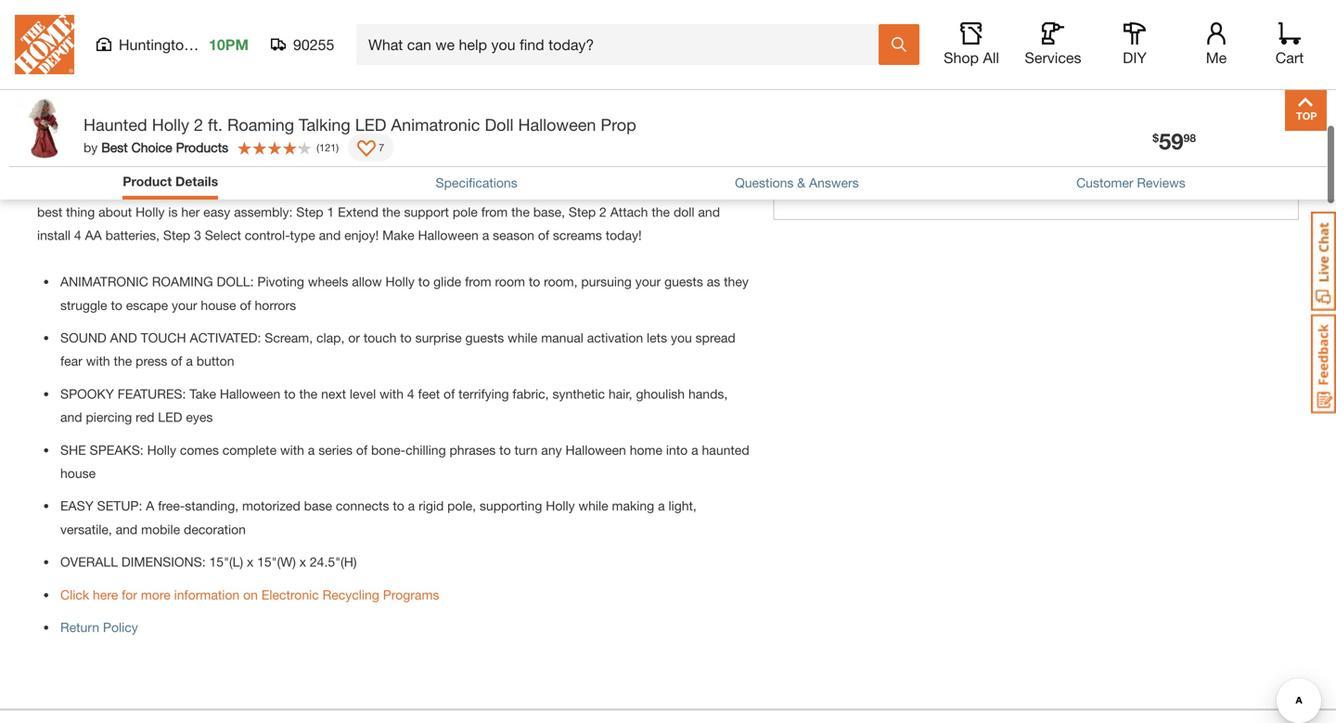 Task type: locate. For each thing, give the bounding box(es) containing it.
the up back
[[37, 87, 59, 102]]

of
[[108, 87, 119, 102], [505, 157, 517, 173], [538, 227, 550, 243], [240, 297, 251, 313], [171, 353, 182, 369], [444, 386, 455, 401], [356, 442, 368, 457]]

return down "click"
[[60, 620, 99, 635]]

1 horizontal spatial you",
[[446, 181, 476, 196]]

with right complete
[[280, 442, 304, 457]]

1 horizontal spatial season
[[493, 227, 535, 243]]

1 vertical spatial policy
[[103, 620, 138, 635]]

shop all button
[[942, 22, 1002, 67]]

additional
[[784, 87, 864, 107]]

versatile,
[[60, 522, 112, 537]]

0 horizontal spatial adjustable
[[448, 110, 508, 126]]

mansion
[[334, 87, 383, 102]]

1 horizontal spatial led
[[355, 115, 387, 135]]

while
[[508, 330, 538, 345], [579, 498, 609, 514]]

2
[[194, 115, 203, 135], [600, 204, 607, 219]]

1 vertical spatial hair,
[[609, 386, 633, 401]]

7
[[379, 141, 385, 153]]

the
[[37, 87, 59, 102], [529, 134, 551, 149]]

spooky
[[60, 386, 114, 401]]

with right fear
[[86, 353, 110, 369]]

customer
[[1077, 175, 1134, 190]]

led up the display icon
[[355, 115, 387, 135]]

& inside the season of scares is here! from the burned-out mansion haunted holly has come to play with adjustable arms and a motorized base for a terrifying chase. this doll stands on her own with adjustable arms for different spooky poses. stand back and watch as holly terrifies your guests with sound & touch-activated features. the high-quality design provides unforgettable scares includes glowing eyes, synthetic hair, and comes with a set of spooky phrases. imagine hearing: "mommy, mommy!", "mommy, i can't find you", "mommy, i can't hear you", and "oooooh aaaaah!" but don't forget, the best thing about holly is her easy assembly: step 1 extend the support pole from the base, step 2 attach the doll and install 4 aa batteries, step 3 select control-type and enjoy! make halloween a season of screams today!
[[369, 134, 377, 149]]

0 vertical spatial your
[[230, 134, 255, 149]]

you", up pole
[[446, 181, 476, 196]]

halloween right any
[[566, 442, 626, 457]]

return policy down here
[[60, 620, 138, 635]]

halloween inside she speaks: holly comes complete with a series of bone-chilling phrases to turn any halloween home into a haunted house
[[566, 442, 626, 457]]

hair, inside the season of scares is here! from the burned-out mansion haunted holly has come to play with adjustable arms and a motorized base for a terrifying chase. this doll stands on her own with adjustable arms for different spooky poses. stand back and watch as holly terrifies your guests with sound & touch-activated features. the high-quality design provides unforgettable scares includes glowing eyes, synthetic hair, and comes with a set of spooky phrases. imagine hearing: "mommy, mommy!", "mommy, i can't find you", "mommy, i can't hear you", and "oooooh aaaaah!" but don't forget, the best thing about holly is her easy assembly: step 1 extend the support pole from the base, step 2 attach the doll and install 4 aa batteries, step 3 select control-type and enjoy! make halloween a season of screams today!
[[350, 157, 374, 173]]

15"(l)
[[209, 554, 243, 570]]

her left own
[[370, 110, 388, 126]]

aa
[[85, 227, 102, 243]]

enjoy!
[[345, 227, 379, 243]]

1 vertical spatial scares
[[118, 157, 156, 173]]

0 horizontal spatial &
[[369, 134, 377, 149]]

0 horizontal spatial house
[[60, 466, 96, 481]]

0 horizontal spatial led
[[158, 409, 182, 425]]

a left rigid
[[408, 498, 415, 514]]

top button
[[1286, 89, 1327, 131]]

1 horizontal spatial house
[[201, 297, 236, 313]]

return policy for the right return policy link
[[812, 183, 889, 198]]

0 vertical spatial policy
[[854, 183, 889, 198]]

room,
[[544, 274, 578, 289]]

the inside 'spooky features: take halloween to the next level with 4 feet of terrifying fabric, synthetic hair, ghoulish hands, and piercing red led eyes'
[[299, 386, 318, 401]]

don't
[[641, 181, 671, 196]]

4 left the feet
[[407, 386, 415, 401]]

1 horizontal spatial terrifying
[[459, 386, 509, 401]]

x right '15"(l)'
[[247, 554, 254, 570]]

1 vertical spatial return policy link
[[60, 620, 138, 635]]

her up 3
[[181, 204, 200, 219]]

return for the leftmost return policy link
[[60, 620, 99, 635]]

of right press
[[171, 353, 182, 369]]

setup:
[[97, 498, 142, 514]]

& left the answers
[[798, 175, 806, 190]]

step up the screams
[[569, 204, 596, 219]]

surprise
[[415, 330, 462, 345]]

with inside sound and touch activated: scream, clap, or touch to surprise guests while manual activation lets you spread fear with the press of a button
[[86, 353, 110, 369]]

roaming
[[227, 115, 294, 135]]

from right pole
[[482, 204, 508, 219]]

hair, left ghoulish
[[609, 386, 633, 401]]

1 vertical spatial led
[[158, 409, 182, 425]]

2 horizontal spatial step
[[569, 204, 596, 219]]

park
[[196, 36, 227, 53]]

synthetic inside the season of scares is here! from the burned-out mansion haunted holly has come to play with adjustable arms and a motorized base for a terrifying chase. this doll stands on her own with adjustable arms for different spooky poses. stand back and watch as holly terrifies your guests with sound & touch-activated features. the high-quality design provides unforgettable scares includes glowing eyes, synthetic hair, and comes with a set of spooky phrases. imagine hearing: "mommy, mommy!", "mommy, i can't find you", "mommy, i can't hear you", and "oooooh aaaaah!" but don't forget, the best thing about holly is her easy assembly: step 1 extend the support pole from the base, step 2 attach the doll and install 4 aa batteries, step 3 select control-type and enjoy! make halloween a season of screams today!
[[294, 157, 347, 173]]

of inside the animatronic roaming doll: pivoting wheels allow holly to glide from room to room, pursuing your guests as they struggle to escape your house of horrors
[[240, 297, 251, 313]]

1 vertical spatial on
[[243, 587, 258, 602]]

the right from
[[243, 87, 261, 102]]

1 vertical spatial return policy
[[60, 620, 138, 635]]

1 horizontal spatial while
[[579, 498, 609, 514]]

2 "mommy, from the left
[[160, 181, 215, 196]]

2 horizontal spatial guests
[[665, 274, 703, 289]]

house down doll: in the left top of the page
[[201, 297, 236, 313]]

scares up product
[[118, 157, 156, 173]]

1 horizontal spatial arms
[[667, 87, 696, 102]]

halloween inside 'spooky features: take halloween to the next level with 4 feet of terrifying fabric, synthetic hair, ghoulish hands, and piercing red led eyes'
[[220, 386, 281, 401]]

2 inside the season of scares is here! from the burned-out mansion haunted holly has come to play with adjustable arms and a motorized base for a terrifying chase. this doll stands on her own with adjustable arms for different spooky poses. stand back and watch as holly terrifies your guests with sound & touch-activated features. the high-quality design provides unforgettable scares includes glowing eyes, synthetic hair, and comes with a set of spooky phrases. imagine hearing: "mommy, mommy!", "mommy, i can't find you", "mommy, i can't hear you", and "oooooh aaaaah!" but don't forget, the best thing about holly is her easy assembly: step 1 extend the support pole from the base, step 2 attach the doll and install 4 aa batteries, step 3 select control-type and enjoy! make halloween a season of screams today!
[[600, 204, 607, 219]]

to inside the season of scares is here! from the burned-out mansion haunted holly has come to play with adjustable arms and a motorized base for a terrifying chase. this doll stands on her own with adjustable arms for different spooky poses. stand back and watch as holly terrifies your guests with sound & touch-activated features. the high-quality design provides unforgettable scares includes glowing eyes, synthetic hair, and comes with a set of spooky phrases. imagine hearing: "mommy, mommy!", "mommy, i can't find you", "mommy, i can't hear you", and "oooooh aaaaah!" but don't forget, the best thing about holly is her easy assembly: step 1 extend the support pole from the base, step 2 attach the doll and install 4 aa batteries, step 3 select control-type and enjoy! make halloween a season of screams today!
[[533, 87, 545, 102]]

with right level
[[380, 386, 404, 401]]

0 horizontal spatial synthetic
[[294, 157, 347, 173]]

0 vertical spatial arms
[[667, 87, 696, 102]]

features:
[[118, 386, 186, 401]]

and
[[700, 87, 722, 102], [69, 134, 91, 149], [378, 157, 400, 173], [479, 181, 501, 196], [698, 204, 720, 219], [319, 227, 341, 243], [60, 409, 82, 425], [116, 522, 138, 537]]

struggle
[[60, 297, 107, 313]]

for right here
[[122, 587, 137, 602]]

a right into
[[692, 442, 699, 457]]

1 vertical spatial 4
[[407, 386, 415, 401]]

adjustable up prop
[[604, 87, 664, 102]]

a left button
[[186, 353, 193, 369]]

0 vertical spatial the
[[37, 87, 59, 102]]

1 horizontal spatial return policy
[[812, 183, 889, 198]]

your inside the season of scares is here! from the burned-out mansion haunted holly has come to play with adjustable arms and a motorized base for a terrifying chase. this doll stands on her own with adjustable arms for different spooky poses. stand back and watch as holly terrifies your guests with sound & touch-activated features. the high-quality design provides unforgettable scares includes glowing eyes, synthetic hair, and comes with a set of spooky phrases. imagine hearing: "mommy, mommy!", "mommy, i can't find you", "mommy, i can't hear you", and "oooooh aaaaah!" but don't forget, the best thing about holly is her easy assembly: step 1 extend the support pole from the base, step 2 attach the doll and install 4 aa batteries, step 3 select control-type and enjoy! make halloween a season of screams today!
[[230, 134, 255, 149]]

0 horizontal spatial 2
[[194, 115, 203, 135]]

roaming
[[152, 274, 213, 289]]

0 vertical spatial return policy
[[812, 183, 889, 198]]

2 you", from the left
[[446, 181, 476, 196]]

services
[[1025, 49, 1082, 66]]

1 vertical spatial &
[[798, 175, 806, 190]]

terrifying inside 'spooky features: take halloween to the next level with 4 feet of terrifying fabric, synthetic hair, ghoulish hands, and piercing red led eyes'
[[459, 386, 509, 401]]

phrases
[[450, 442, 496, 457]]

with inside she speaks: holly comes complete with a series of bone-chilling phrases to turn any halloween home into a haunted house
[[280, 442, 304, 457]]

0 horizontal spatial i
[[219, 181, 222, 196]]

halloween
[[518, 115, 596, 135], [418, 227, 479, 243], [220, 386, 281, 401], [566, 442, 626, 457]]

1 horizontal spatial "mommy,
[[160, 181, 215, 196]]

1 horizontal spatial policy
[[854, 183, 889, 198]]

this
[[257, 110, 281, 126]]

0 vertical spatial on
[[351, 110, 366, 126]]

eyes
[[186, 409, 213, 425]]

a left set
[[474, 157, 481, 173]]

and down spooky
[[60, 409, 82, 425]]

guests inside the animatronic roaming doll: pivoting wheels allow holly to glide from room to room, pursuing your guests as they struggle to escape your house of horrors
[[665, 274, 703, 289]]

series
[[319, 442, 353, 457]]

and down the setup:
[[116, 522, 138, 537]]

return down the warranty link
[[812, 183, 851, 198]]

season down 'base,'
[[493, 227, 535, 243]]

0 horizontal spatial can't
[[226, 181, 255, 196]]

scream,
[[265, 330, 313, 345]]

your up glowing
[[230, 134, 255, 149]]

and down the forget,
[[698, 204, 720, 219]]

display image
[[358, 140, 376, 159]]

as
[[133, 134, 147, 149], [707, 274, 721, 289]]

1 horizontal spatial comes
[[403, 157, 442, 173]]

out
[[312, 87, 330, 102]]

questions & answers
[[735, 175, 859, 190]]

0 vertical spatial 4
[[74, 227, 81, 243]]

fabric,
[[513, 386, 549, 401]]

)
[[336, 141, 339, 153]]

services button
[[1024, 22, 1083, 67]]

arms down come
[[511, 110, 540, 126]]

terrifying left fabric,
[[459, 386, 509, 401]]

halloween down pole
[[418, 227, 479, 243]]

2 vertical spatial your
[[172, 297, 197, 313]]

1 vertical spatial 2
[[600, 204, 607, 219]]

install
[[37, 227, 71, 243]]

making
[[612, 498, 655, 514]]

scares left here!
[[123, 87, 161, 102]]

0 vertical spatial while
[[508, 330, 538, 345]]

motorized inside the season of scares is here! from the burned-out mansion haunted holly has come to play with adjustable arms and a motorized base for a terrifying chase. this doll stands on her own with adjustable arms for different spooky poses. stand back and watch as holly terrifies your guests with sound & touch-activated features. the high-quality design provides unforgettable scares includes glowing eyes, synthetic hair, and comes with a set of spooky phrases. imagine hearing: "mommy, mommy!", "mommy, i can't find you", "mommy, i can't hear you", and "oooooh aaaaah!" but don't forget, the best thing about holly is her easy assembly: step 1 extend the support pole from the base, step 2 attach the doll and install 4 aa batteries, step 3 select control-type and enjoy! make halloween a season of screams today!
[[37, 110, 95, 126]]

1 vertical spatial spooky
[[520, 157, 563, 173]]

doll down the forget,
[[674, 204, 695, 219]]

electronic
[[262, 587, 319, 602]]

0 horizontal spatial motorized
[[37, 110, 95, 126]]

base left connects
[[304, 498, 332, 514]]

policy down warranty
[[854, 183, 889, 198]]

0 vertical spatial adjustable
[[604, 87, 664, 102]]

house inside the animatronic roaming doll: pivoting wheels allow holly to glide from room to room, pursuing your guests as they struggle to escape your house of horrors
[[201, 297, 236, 313]]

90255 button
[[271, 35, 335, 54]]

your down roaming
[[172, 297, 197, 313]]

0 vertical spatial haunted
[[387, 87, 437, 102]]

season up the by
[[62, 87, 104, 102]]

holly up batteries,
[[136, 204, 165, 219]]

1 horizontal spatial the
[[529, 134, 551, 149]]

from right glide
[[465, 274, 492, 289]]

of right the feet
[[444, 386, 455, 401]]

as inside the animatronic roaming doll: pivoting wheels allow holly to glide from room to room, pursuing your guests as they struggle to escape your house of horrors
[[707, 274, 721, 289]]

the
[[243, 87, 261, 102], [716, 181, 734, 196], [382, 204, 401, 219], [512, 204, 530, 219], [652, 204, 670, 219], [114, 353, 132, 369], [299, 386, 318, 401]]

0 horizontal spatial haunted
[[84, 115, 147, 135]]

find
[[258, 181, 280, 196]]

the up make
[[382, 204, 401, 219]]

"mommy, down includes
[[160, 181, 215, 196]]

doll:
[[217, 274, 254, 289]]

base inside easy setup: a free-standing, motorized base connects to a rigid pole, supporting holly while making a light, versatile, and mobile decoration
[[304, 498, 332, 514]]

a up choice on the left top
[[150, 110, 157, 126]]

1 "mommy, from the left
[[37, 181, 93, 196]]

base up watch
[[99, 110, 127, 126]]

4 inside the season of scares is here! from the burned-out mansion haunted holly has come to play with adjustable arms and a motorized base for a terrifying chase. this doll stands on her own with adjustable arms for different spooky poses. stand back and watch as holly terrifies your guests with sound & touch-activated features. the high-quality design provides unforgettable scares includes glowing eyes, synthetic hair, and comes with a set of spooky phrases. imagine hearing: "mommy, mommy!", "mommy, i can't find you", "mommy, i can't hear you", and "oooooh aaaaah!" but don't forget, the best thing about holly is her easy assembly: step 1 extend the support pole from the base, step 2 attach the doll and install 4 aa batteries, step 3 select control-type and enjoy! make halloween a season of screams today!
[[74, 227, 81, 243]]

to inside she speaks: holly comes complete with a series of bone-chilling phrases to turn any halloween home into a haunted house
[[500, 442, 511, 457]]

guests left they
[[665, 274, 703, 289]]

2 can't from the left
[[384, 181, 413, 196]]

x right 15"(w)
[[300, 554, 306, 570]]

fear
[[60, 353, 82, 369]]

0 vertical spatial spooky
[[614, 110, 656, 126]]

& left 7 on the left top of the page
[[369, 134, 377, 149]]

1 horizontal spatial &
[[798, 175, 806, 190]]

clap,
[[317, 330, 345, 345]]

escape
[[126, 297, 168, 313]]

0 horizontal spatial arms
[[511, 110, 540, 126]]

while inside sound and touch activated: scream, clap, or touch to surprise guests while manual activation lets you spread fear with the press of a button
[[508, 330, 538, 345]]

&
[[369, 134, 377, 149], [798, 175, 806, 190]]

season
[[62, 87, 104, 102], [493, 227, 535, 243]]

a left series
[[308, 442, 315, 457]]

hearing:
[[669, 157, 716, 173]]

0 vertical spatial base
[[99, 110, 127, 126]]

1 horizontal spatial 4
[[407, 386, 415, 401]]

1 horizontal spatial on
[[351, 110, 366, 126]]

to inside 'spooky features: take halloween to the next level with 4 feet of terrifying fabric, synthetic hair, ghoulish hands, and piercing red led eyes'
[[284, 386, 296, 401]]

0 vertical spatial doll
[[284, 110, 305, 126]]

as left they
[[707, 274, 721, 289]]

0 horizontal spatial return policy
[[60, 620, 138, 635]]

make
[[383, 227, 415, 243]]

0 vertical spatial as
[[133, 134, 147, 149]]

comes inside she speaks: holly comes complete with a series of bone-chilling phrases to turn any halloween home into a haunted house
[[180, 442, 219, 457]]

live chat image
[[1312, 212, 1337, 311]]

your right pursuing at the top of the page
[[636, 274, 661, 289]]

0 horizontal spatial hair,
[[350, 157, 374, 173]]

hair, down "sound" at the top left of the page
[[350, 157, 374, 173]]

0 horizontal spatial guests
[[259, 134, 298, 149]]

while left manual
[[508, 330, 538, 345]]

1 vertical spatial base
[[304, 498, 332, 514]]

1 horizontal spatial i
[[377, 181, 380, 196]]

1 horizontal spatial synthetic
[[553, 386, 605, 401]]

overall
[[60, 554, 118, 570]]

1 horizontal spatial hair,
[[609, 386, 633, 401]]

as inside the season of scares is here! from the burned-out mansion haunted holly has come to play with adjustable arms and a motorized base for a terrifying chase. this doll stands on her own with adjustable arms for different spooky poses. stand back and watch as holly terrifies your guests with sound & touch-activated features. the high-quality design provides unforgettable scares includes glowing eyes, synthetic hair, and comes with a set of spooky phrases. imagine hearing: "mommy, mommy!", "mommy, i can't find you", "mommy, i can't hear you", and "oooooh aaaaah!" but don't forget, the best thing about holly is her easy assembly: step 1 extend the support pole from the base, step 2 attach the doll and install 4 aa batteries, step 3 select control-type and enjoy! make halloween a season of screams today!
[[133, 134, 147, 149]]

stand
[[702, 110, 737, 126]]

doll down burned-
[[284, 110, 305, 126]]

choice
[[131, 140, 172, 155]]

standing,
[[185, 498, 239, 514]]

0 vertical spatial house
[[201, 297, 236, 313]]

haunted inside the season of scares is here! from the burned-out mansion haunted holly has come to play with adjustable arms and a motorized base for a terrifying chase. this doll stands on her own with adjustable arms for different spooky poses. stand back and watch as holly terrifies your guests with sound & touch-activated features. the high-quality design provides unforgettable scares includes glowing eyes, synthetic hair, and comes with a set of spooky phrases. imagine hearing: "mommy, mommy!", "mommy, i can't find you", "mommy, i can't hear you", and "oooooh aaaaah!" but don't forget, the best thing about holly is her easy assembly: step 1 extend the support pole from the base, step 2 attach the doll and install 4 aa batteries, step 3 select control-type and enjoy! make halloween a season of screams today!
[[387, 87, 437, 102]]

(
[[317, 141, 319, 153]]

pivoting
[[257, 274, 304, 289]]

0 vertical spatial guests
[[259, 134, 298, 149]]

led inside 'spooky features: take halloween to the next level with 4 feet of terrifying fabric, synthetic hair, ghoulish hands, and piercing red led eyes'
[[158, 409, 182, 425]]

holly
[[440, 87, 469, 102], [152, 115, 189, 135], [151, 134, 180, 149], [136, 204, 165, 219], [386, 274, 415, 289], [147, 442, 176, 457], [546, 498, 575, 514]]

house
[[201, 297, 236, 313], [60, 466, 96, 481]]

is down product details
[[168, 204, 178, 219]]

holly down red
[[147, 442, 176, 457]]

i up extend
[[377, 181, 380, 196]]

warranty
[[812, 154, 864, 169]]

to left play
[[533, 87, 545, 102]]

type
[[290, 227, 315, 243]]

0 vertical spatial synthetic
[[294, 157, 347, 173]]

1 vertical spatial as
[[707, 274, 721, 289]]

from
[[482, 204, 508, 219], [465, 274, 492, 289]]

1 vertical spatial motorized
[[242, 498, 301, 514]]

haunted up own
[[387, 87, 437, 102]]

motorized up back
[[37, 110, 95, 126]]

0 vertical spatial led
[[355, 115, 387, 135]]

1 horizontal spatial guests
[[466, 330, 504, 345]]

high-
[[554, 134, 584, 149]]

0 vertical spatial return
[[812, 183, 851, 198]]

touch-
[[380, 134, 418, 149]]

to left turn
[[500, 442, 511, 457]]

by best choice products
[[84, 140, 228, 155]]

1 horizontal spatial return
[[812, 183, 851, 198]]

1 vertical spatial guests
[[665, 274, 703, 289]]

1 i from the left
[[219, 181, 222, 196]]

synthetic down (
[[294, 157, 347, 173]]

with up different
[[576, 87, 600, 102]]

screams
[[553, 227, 602, 243]]

to left rigid
[[393, 498, 405, 514]]

1 vertical spatial adjustable
[[448, 110, 508, 126]]

1 x from the left
[[247, 554, 254, 570]]

talking
[[299, 115, 351, 135]]

assembly:
[[234, 204, 293, 219]]

haunted
[[702, 442, 750, 457]]

0 horizontal spatial on
[[243, 587, 258, 602]]

reviews
[[1138, 175, 1186, 190]]

terrifying down here!
[[161, 110, 211, 126]]

customer reviews
[[1077, 175, 1186, 190]]

a up the stand at the top right of the page
[[725, 87, 732, 102]]

she speaks: holly comes complete with a series of bone-chilling phrases to turn any halloween home into a haunted house
[[60, 442, 750, 481]]

motorized up 15"(w)
[[242, 498, 301, 514]]

0 horizontal spatial 4
[[74, 227, 81, 243]]

on down mansion
[[351, 110, 366, 126]]

cart
[[1276, 49, 1304, 66]]

spread
[[696, 330, 736, 345]]

0 horizontal spatial "mommy,
[[37, 181, 93, 196]]

you",
[[284, 181, 314, 196], [446, 181, 476, 196]]

adjustable
[[604, 87, 664, 102], [448, 110, 508, 126]]

with inside 'spooky features: take halloween to the next level with 4 feet of terrifying fabric, synthetic hair, ghoulish hands, and piercing red led eyes'
[[380, 386, 404, 401]]

and up unforgettable on the top of page
[[69, 134, 91, 149]]

spooky up "oooooh
[[520, 157, 563, 173]]

1 horizontal spatial as
[[707, 274, 721, 289]]

haunted
[[387, 87, 437, 102], [84, 115, 147, 135]]

red
[[136, 409, 154, 425]]

2 horizontal spatial your
[[636, 274, 661, 289]]

0 vertical spatial comes
[[403, 157, 442, 173]]

the down "oooooh
[[512, 204, 530, 219]]

0 vertical spatial hair,
[[350, 157, 374, 173]]

any
[[541, 442, 562, 457]]

a left light,
[[658, 498, 665, 514]]

free-
[[158, 498, 185, 514]]

policy down here
[[103, 620, 138, 635]]

back
[[37, 134, 66, 149]]

holly right supporting
[[546, 498, 575, 514]]

arms up poses.
[[667, 87, 696, 102]]

0 vertical spatial return policy link
[[812, 183, 889, 198]]

step left 1
[[296, 204, 324, 219]]

2 left ft.
[[194, 115, 203, 135]]

but
[[617, 181, 637, 196]]

you", right find
[[284, 181, 314, 196]]

$ 59 98
[[1153, 128, 1197, 154]]

and inside easy setup: a free-standing, motorized base connects to a rigid pole, supporting holly while making a light, versatile, and mobile decoration
[[116, 522, 138, 537]]

1 vertical spatial terrifying
[[459, 386, 509, 401]]

for up choice on the left top
[[131, 110, 146, 126]]

provides
[[668, 134, 718, 149]]

with left the )
[[301, 134, 325, 149]]

0 vertical spatial terrifying
[[161, 110, 211, 126]]

1 horizontal spatial motorized
[[242, 498, 301, 514]]

halloween right 'take'
[[220, 386, 281, 401]]

i up easy
[[219, 181, 222, 196]]

step left 3
[[163, 227, 190, 243]]

1 horizontal spatial her
[[370, 110, 388, 126]]

the left next
[[299, 386, 318, 401]]

terrifying inside the season of scares is here! from the burned-out mansion haunted holly has come to play with adjustable arms and a motorized base for a terrifying chase. this doll stands on her own with adjustable arms for different spooky poses. stand back and watch as holly terrifies your guests with sound & touch-activated features. the high-quality design provides unforgettable scares includes glowing eyes, synthetic hair, and comes with a set of spooky phrases. imagine hearing: "mommy, mommy!", "mommy, i can't find you", "mommy, i can't hear you", and "oooooh aaaaah!" but don't forget, the best thing about holly is her easy assembly: step 1 extend the support pole from the base, step 2 attach the doll and install 4 aa batteries, step 3 select control-type and enjoy! make halloween a season of screams today!
[[161, 110, 211, 126]]

support
[[404, 204, 449, 219]]

0 horizontal spatial doll
[[284, 110, 305, 126]]

prop
[[601, 115, 637, 135]]

1 vertical spatial synthetic
[[553, 386, 605, 401]]

0 horizontal spatial x
[[247, 554, 254, 570]]

"mommy, up extend
[[318, 181, 373, 196]]

0 vertical spatial &
[[369, 134, 377, 149]]

policy for the right return policy link
[[854, 183, 889, 198]]



Task type: describe. For each thing, give the bounding box(es) containing it.
quality
[[584, 134, 623, 149]]

lets
[[647, 330, 668, 345]]

of down 'base,'
[[538, 227, 550, 243]]

0 vertical spatial is
[[164, 87, 174, 102]]

90255
[[293, 36, 335, 53]]

synthetic inside 'spooky features: take halloween to the next level with 4 feet of terrifying fabric, synthetic hair, ghoulish hands, and piercing red led eyes'
[[553, 386, 605, 401]]

1 vertical spatial your
[[636, 274, 661, 289]]

"oooooh
[[505, 181, 557, 196]]

1 vertical spatial doll
[[674, 204, 695, 219]]

light,
[[669, 498, 697, 514]]

and down 1
[[319, 227, 341, 243]]

halloween inside the season of scares is here! from the burned-out mansion haunted holly has come to play with adjustable arms and a motorized base for a terrifying chase. this doll stands on her own with adjustable arms for different spooky poses. stand back and watch as holly terrifies your guests with sound & touch-activated features. the high-quality design provides unforgettable scares includes glowing eyes, synthetic hair, and comes with a set of spooky phrases. imagine hearing: "mommy, mommy!", "mommy, i can't find you", "mommy, i can't hear you", and "oooooh aaaaah!" but don't forget, the best thing about holly is her easy assembly: step 1 extend the support pole from the base, step 2 attach the doll and install 4 aa batteries, step 3 select control-type and enjoy! make halloween a season of screams today!
[[418, 227, 479, 243]]

feedback link image
[[1312, 314, 1337, 414]]

information
[[174, 587, 240, 602]]

best
[[101, 140, 128, 155]]

2 i from the left
[[377, 181, 380, 196]]

1 vertical spatial season
[[493, 227, 535, 243]]

1 vertical spatial arms
[[511, 110, 540, 126]]

1 horizontal spatial return policy link
[[812, 183, 889, 198]]

terrifies
[[183, 134, 226, 149]]

dimensions:
[[121, 554, 206, 570]]

she
[[60, 442, 86, 457]]

1 horizontal spatial spooky
[[614, 110, 656, 126]]

features.
[[475, 134, 525, 149]]

best
[[37, 204, 62, 219]]

click here for more information on electronic recycling programs link
[[60, 587, 439, 602]]

press
[[136, 353, 167, 369]]

7 button
[[348, 134, 394, 162]]

huntington park
[[119, 36, 227, 53]]

sound
[[329, 134, 365, 149]]

mommy!",
[[96, 181, 156, 196]]

to down animatronic
[[111, 297, 122, 313]]

with up specifications
[[446, 157, 470, 173]]

bone-
[[371, 442, 406, 457]]

10pm
[[209, 36, 249, 53]]

additional resources
[[784, 87, 954, 107]]

rigid
[[419, 498, 444, 514]]

of inside sound and touch activated: scream, clap, or touch to surprise guests while manual activation lets you spread fear with the press of a button
[[171, 353, 182, 369]]

level
[[350, 386, 376, 401]]

0 vertical spatial 2
[[194, 115, 203, 135]]

turn
[[515, 442, 538, 457]]

0 vertical spatial scares
[[123, 87, 161, 102]]

4 inside 'spooky features: take halloween to the next level with 4 feet of terrifying fabric, synthetic hair, ghoulish hands, and piercing red led eyes'
[[407, 386, 415, 401]]

with up 'activated'
[[420, 110, 444, 126]]

me button
[[1187, 22, 1247, 67]]

holly up the by best choice products
[[152, 115, 189, 135]]

mobile
[[141, 522, 180, 537]]

decoration
[[184, 522, 246, 537]]

shop
[[944, 49, 979, 66]]

house inside she speaks: holly comes complete with a series of bone-chilling phrases to turn any halloween home into a haunted house
[[60, 466, 96, 481]]

diy button
[[1106, 22, 1165, 67]]

select
[[205, 227, 241, 243]]

a inside sound and touch activated: scream, clap, or touch to surprise guests while manual activation lets you spread fear with the press of a button
[[186, 353, 193, 369]]

pole,
[[448, 498, 476, 514]]

holly up includes
[[151, 134, 180, 149]]

from inside the season of scares is here! from the burned-out mansion haunted holly has come to play with adjustable arms and a motorized base for a terrifying chase. this doll stands on her own with adjustable arms for different spooky poses. stand back and watch as holly terrifies your guests with sound & touch-activated features. the high-quality design provides unforgettable scares includes glowing eyes, synthetic hair, and comes with a set of spooky phrases. imagine hearing: "mommy, mommy!", "mommy, i can't find you", "mommy, i can't hear you", and "oooooh aaaaah!" but don't forget, the best thing about holly is her easy assembly: step 1 extend the support pole from the base, step 2 attach the doll and install 4 aa batteries, step 3 select control-type and enjoy! make halloween a season of screams today!
[[482, 204, 508, 219]]

holly inside she speaks: holly comes complete with a series of bone-chilling phrases to turn any halloween home into a haunted house
[[147, 442, 176, 457]]

0 horizontal spatial return policy link
[[60, 620, 138, 635]]

the down don't
[[652, 204, 670, 219]]

product
[[123, 174, 172, 189]]

guests inside sound and touch activated: scream, clap, or touch to surprise guests while manual activation lets you spread fear with the press of a button
[[466, 330, 504, 345]]

1 vertical spatial is
[[168, 204, 178, 219]]

holly inside the animatronic roaming doll: pivoting wheels allow holly to glide from room to room, pursuing your guests as they struggle to escape your house of horrors
[[386, 274, 415, 289]]

sound
[[60, 330, 107, 345]]

return for the right return policy link
[[812, 183, 851, 198]]

imagine
[[620, 157, 666, 173]]

next
[[321, 386, 346, 401]]

and up the stand at the top right of the page
[[700, 87, 722, 102]]

of inside 'spooky features: take halloween to the next level with 4 feet of terrifying fabric, synthetic hair, ghoulish hands, and piercing red led eyes'
[[444, 386, 455, 401]]

policy for the leftmost return policy link
[[103, 620, 138, 635]]

a down specifications
[[482, 227, 489, 243]]

to inside sound and touch activated: scream, clap, or touch to surprise guests while manual activation lets you spread fear with the press of a button
[[400, 330, 412, 345]]

1 vertical spatial her
[[181, 204, 200, 219]]

and down 7 on the left top of the page
[[378, 157, 400, 173]]

1 can't from the left
[[226, 181, 255, 196]]

pursuing
[[581, 274, 632, 289]]

guests inside the season of scares is here! from the burned-out mansion haunted holly has come to play with adjustable arms and a motorized base for a terrifying chase. this doll stands on her own with adjustable arms for different spooky poses. stand back and watch as holly terrifies your guests with sound & touch-activated features. the high-quality design provides unforgettable scares includes glowing eyes, synthetic hair, and comes with a set of spooky phrases. imagine hearing: "mommy, mommy!", "mommy, i can't find you", "mommy, i can't hear you", and "oooooh aaaaah!" but don't forget, the best thing about holly is her easy assembly: step 1 extend the support pole from the base, step 2 attach the doll and install 4 aa batteries, step 3 select control-type and enjoy! make halloween a season of screams today!
[[259, 134, 298, 149]]

the season of scares is here! from the burned-out mansion haunted holly has come to play with adjustable arms and a motorized base for a terrifying chase. this doll stands on her own with adjustable arms for different spooky poses. stand back and watch as holly terrifies your guests with sound & touch-activated features. the high-quality design provides unforgettable scares includes glowing eyes, synthetic hair, and comes with a set of spooky phrases. imagine hearing: "mommy, mommy!", "mommy, i can't find you", "mommy, i can't hear you", and "oooooh aaaaah!" but don't forget, the best thing about holly is her easy assembly: step 1 extend the support pole from the base, step 2 attach the doll and install 4 aa batteries, step 3 select control-type and enjoy! make halloween a season of screams today!
[[37, 87, 737, 243]]

1
[[327, 204, 334, 219]]

from inside the animatronic roaming doll: pivoting wheels allow holly to glide from room to room, pursuing your guests as they struggle to escape your house of horrors
[[465, 274, 492, 289]]

own
[[392, 110, 416, 126]]

1 horizontal spatial adjustable
[[604, 87, 664, 102]]

comes inside the season of scares is here! from the burned-out mansion haunted holly has come to play with adjustable arms and a motorized base for a terrifying chase. this doll stands on her own with adjustable arms for different spooky poses. stand back and watch as holly terrifies your guests with sound & touch-activated features. the high-quality design provides unforgettable scares includes glowing eyes, synthetic hair, and comes with a set of spooky phrases. imagine hearing: "mommy, mommy!", "mommy, i can't find you", "mommy, i can't hear you", and "oooooh aaaaah!" but don't forget, the best thing about holly is her easy assembly: step 1 extend the support pole from the base, step 2 attach the doll and install 4 aa batteries, step 3 select control-type and enjoy! make halloween a season of screams today!
[[403, 157, 442, 173]]

details
[[175, 174, 218, 189]]

more
[[141, 587, 171, 602]]

speaks:
[[90, 442, 144, 457]]

hair, inside 'spooky features: take halloween to the next level with 4 feet of terrifying fabric, synthetic hair, ghoulish hands, and piercing red led eyes'
[[609, 386, 633, 401]]

here
[[93, 587, 118, 602]]

take
[[190, 386, 216, 401]]

2 x from the left
[[300, 554, 306, 570]]

room
[[495, 274, 525, 289]]

the inside sound and touch activated: scream, clap, or touch to surprise guests while manual activation lets you spread fear with the press of a button
[[114, 353, 132, 369]]

diy
[[1123, 49, 1147, 66]]

and inside 'spooky features: take halloween to the next level with 4 feet of terrifying fabric, synthetic hair, ghoulish hands, and piercing red led eyes'
[[60, 409, 82, 425]]

of up watch
[[108, 87, 119, 102]]

halloween down play
[[518, 115, 596, 135]]

What can we help you find today? search field
[[369, 25, 878, 64]]

0 horizontal spatial your
[[172, 297, 197, 313]]

3 "mommy, from the left
[[318, 181, 373, 196]]

touch
[[364, 330, 397, 345]]

return policy for the leftmost return policy link
[[60, 620, 138, 635]]

to right the room on the top
[[529, 274, 541, 289]]

product details
[[123, 174, 218, 189]]

hands,
[[689, 386, 728, 401]]

1 horizontal spatial step
[[296, 204, 324, 219]]

watch
[[95, 134, 130, 149]]

15"(w)
[[257, 554, 296, 570]]

wheels
[[308, 274, 348, 289]]

and down set
[[479, 181, 501, 196]]

$
[[1153, 131, 1159, 144]]

0 vertical spatial season
[[62, 87, 104, 102]]

the home depot logo image
[[15, 15, 74, 74]]

1 vertical spatial the
[[529, 134, 551, 149]]

motorized inside easy setup: a free-standing, motorized base connects to a rigid pole, supporting holly while making a light, versatile, and mobile decoration
[[242, 498, 301, 514]]

for down play
[[544, 110, 559, 126]]

0 horizontal spatial step
[[163, 227, 190, 243]]

product image image
[[14, 98, 74, 159]]

activated
[[418, 134, 472, 149]]

batteries,
[[105, 227, 160, 243]]

121
[[319, 141, 336, 153]]

of right set
[[505, 157, 517, 173]]

connects
[[336, 498, 389, 514]]

on inside the season of scares is here! from the burned-out mansion haunted holly has come to play with adjustable arms and a motorized base for a terrifying chase. this doll stands on her own with adjustable arms for different spooky poses. stand back and watch as holly terrifies your guests with sound & touch-activated features. the high-quality design provides unforgettable scares includes glowing eyes, synthetic hair, and comes with a set of spooky phrases. imagine hearing: "mommy, mommy!", "mommy, i can't find you", "mommy, i can't hear you", and "oooooh aaaaah!" but don't forget, the best thing about holly is her easy assembly: step 1 extend the support pole from the base, step 2 attach the doll and install 4 aa batteries, step 3 select control-type and enjoy! make halloween a season of screams today!
[[351, 110, 366, 126]]

easy
[[60, 498, 94, 514]]

ghoulish
[[636, 386, 685, 401]]

doll
[[485, 115, 514, 135]]

burned-
[[265, 87, 312, 102]]

has
[[473, 87, 494, 102]]

recycling
[[323, 587, 380, 602]]

base inside the season of scares is here! from the burned-out mansion haunted holly has come to play with adjustable arms and a motorized base for a terrifying chase. this doll stands on her own with adjustable arms for different spooky poses. stand back and watch as holly terrifies your guests with sound & touch-activated features. the high-quality design provides unforgettable scares includes glowing eyes, synthetic hair, and comes with a set of spooky phrases. imagine hearing: "mommy, mommy!", "mommy, i can't find you", "mommy, i can't hear you", and "oooooh aaaaah!" but don't forget, the best thing about holly is her easy assembly: step 1 extend the support pole from the base, step 2 attach the doll and install 4 aa batteries, step 3 select control-type and enjoy! make halloween a season of screams today!
[[99, 110, 127, 126]]

while inside easy setup: a free-standing, motorized base connects to a rigid pole, supporting holly while making a light, versatile, and mobile decoration
[[579, 498, 609, 514]]

the right the forget,
[[716, 181, 734, 196]]

aaaaah!"
[[561, 181, 614, 196]]

by
[[84, 140, 98, 155]]

activated:
[[190, 330, 261, 345]]

98
[[1184, 131, 1197, 144]]

59
[[1159, 128, 1184, 154]]

of inside she speaks: holly comes complete with a series of bone-chilling phrases to turn any halloween home into a haunted house
[[356, 442, 368, 457]]

supporting
[[480, 498, 542, 514]]

design
[[626, 134, 665, 149]]

answers
[[809, 175, 859, 190]]

easy setup: a free-standing, motorized base connects to a rigid pole, supporting holly while making a light, versatile, and mobile decoration
[[60, 498, 697, 537]]

1 you", from the left
[[284, 181, 314, 196]]

home
[[630, 442, 663, 457]]

holly left has
[[440, 87, 469, 102]]

includes
[[159, 157, 208, 173]]

to inside easy setup: a free-standing, motorized base connects to a rigid pole, supporting holly while making a light, versatile, and mobile decoration
[[393, 498, 405, 514]]

to left glide
[[418, 274, 430, 289]]

holly inside easy setup: a free-standing, motorized base connects to a rigid pole, supporting holly while making a light, versatile, and mobile decoration
[[546, 498, 575, 514]]

animatronic
[[60, 274, 148, 289]]

touch
[[141, 330, 186, 345]]

thing
[[66, 204, 95, 219]]



Task type: vqa. For each thing, say whether or not it's contained in the screenshot.
There
no



